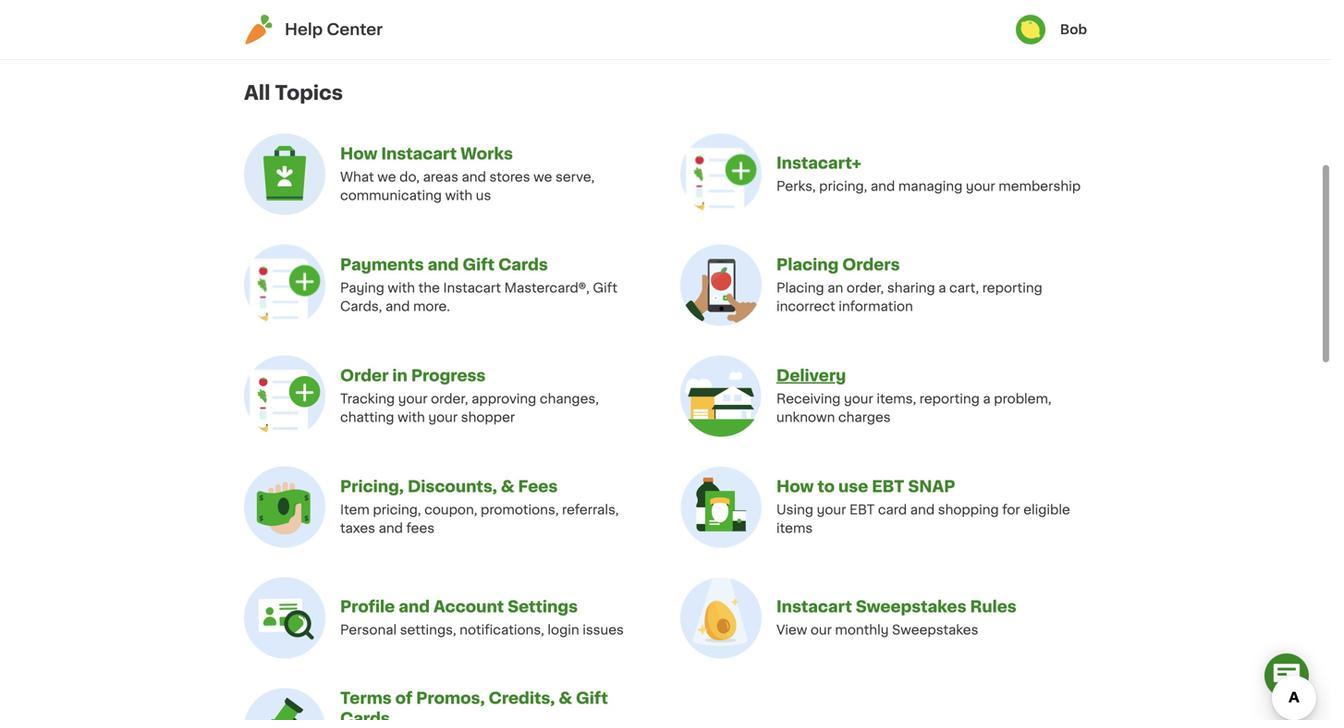 Task type: vqa. For each thing, say whether or not it's contained in the screenshot.
Instacart+
yes



Task type: describe. For each thing, give the bounding box(es) containing it.
order in progress tracking your order, approving changes, chatting with your shopper
[[340, 368, 599, 424]]

progress
[[411, 368, 486, 383]]

serve,
[[556, 170, 595, 183]]

with inside how instacart works what we do, areas and stores we serve, communicating with us
[[445, 189, 473, 202]]

what
[[340, 170, 374, 183]]

gift inside terms of promos, credits, & gift cards
[[576, 690, 608, 706]]

instacart+
[[777, 155, 862, 171]]

of
[[395, 690, 413, 706]]

fees
[[406, 522, 435, 535]]

instacart+ link
[[777, 155, 862, 171]]

card
[[878, 503, 907, 516]]

taxes
[[340, 522, 375, 535]]

a inside delivery receiving your items, reporting a problem, unknown charges
[[983, 392, 991, 405]]

and inside instacart+ perks, pricing, and managing your membership
[[871, 180, 895, 193]]

delivery link
[[777, 368, 846, 383]]

profile and account settings link
[[340, 599, 578, 615]]

stores
[[489, 170, 530, 183]]

reporting inside placing orders placing an order, sharing a cart, reporting incorrect information
[[982, 281, 1043, 294]]

snap
[[908, 479, 955, 494]]

and inside pricing, discounts, & fees item pricing, coupon, promotions, referrals, taxes and fees
[[379, 522, 403, 535]]

monthly
[[835, 623, 889, 636]]

cart,
[[950, 281, 979, 294]]

instacart+ perks, pricing, and managing your membership
[[777, 155, 1081, 193]]

how instacart works link
[[340, 146, 513, 162]]

perks,
[[777, 180, 816, 193]]

instacart inside how instacart works what we do, areas and stores we serve, communicating with us
[[381, 146, 457, 162]]

unknown
[[777, 411, 835, 424]]

delivery receiving your items, reporting a problem, unknown charges
[[777, 368, 1052, 424]]

approving
[[472, 392, 536, 405]]

your down "progress"
[[428, 411, 458, 424]]

order, inside "order in progress tracking your order, approving changes, chatting with your shopper"
[[431, 392, 468, 405]]

promos,
[[416, 690, 485, 706]]

rules
[[970, 599, 1017, 615]]

paying
[[340, 281, 384, 294]]

charges
[[838, 411, 891, 424]]

reporting inside delivery receiving your items, reporting a problem, unknown charges
[[920, 392, 980, 405]]

view
[[777, 623, 807, 636]]

1 we from the left
[[377, 170, 396, 183]]

eligible
[[1024, 503, 1070, 516]]

with inside "order in progress tracking your order, approving changes, chatting with your shopper"
[[398, 411, 425, 424]]

shopping
[[938, 503, 999, 516]]

mastercard®,
[[504, 281, 590, 294]]

help
[[285, 22, 323, 37]]

pricing, inside pricing, discounts, & fees item pricing, coupon, promotions, referrals, taxes and fees
[[373, 503, 421, 516]]

the
[[418, 281, 440, 294]]

do,
[[399, 170, 420, 183]]

terms
[[340, 690, 392, 706]]

0 vertical spatial ebt
[[872, 479, 905, 494]]

0 vertical spatial sweepstakes
[[856, 599, 967, 615]]

all
[[244, 83, 270, 102]]

tracking
[[340, 392, 395, 405]]

terms of promos, credits, & gift cards
[[340, 690, 608, 720]]

receiving
[[777, 392, 841, 405]]

pricing,
[[340, 479, 404, 494]]

shopper
[[461, 411, 515, 424]]

chatting
[[340, 411, 394, 424]]

how for how to use ebt snap
[[777, 479, 814, 494]]

items
[[777, 522, 813, 535]]

using
[[777, 503, 814, 516]]

placing orders link
[[777, 257, 900, 273]]

communicating
[[340, 189, 442, 202]]

changes,
[[540, 392, 599, 405]]

and inside how to use ebt snap using your ebt card and shopping for eligible items
[[910, 503, 935, 516]]

for
[[1002, 503, 1020, 516]]

incorrect
[[777, 300, 835, 313]]

pricing, discounts, & fees link
[[340, 479, 558, 494]]

problem,
[[994, 392, 1052, 405]]

1 placing from the top
[[777, 257, 839, 273]]

credits,
[[489, 690, 555, 706]]

notifications,
[[460, 623, 544, 636]]

how to use ebt snap link
[[777, 479, 955, 494]]

help center link
[[244, 15, 383, 44]]

referrals,
[[562, 503, 619, 516]]

a inside placing orders placing an order, sharing a cart, reporting incorrect information
[[939, 281, 946, 294]]

fees
[[518, 479, 558, 494]]

how for how instacart works
[[340, 146, 378, 162]]

bob
[[1060, 23, 1087, 36]]

how instacart works what we do, areas and stores we serve, communicating with us
[[340, 146, 595, 202]]

1 vertical spatial gift
[[593, 281, 618, 294]]

and up the
[[428, 257, 459, 273]]

payments
[[340, 257, 424, 273]]

order in progress link
[[340, 368, 486, 383]]

your down order in progress link
[[398, 392, 428, 405]]

with inside payments and gift cards paying with the instacart mastercard®, gift cards, and more.
[[388, 281, 415, 294]]

cards,
[[340, 300, 382, 313]]

to
[[818, 479, 835, 494]]

us
[[476, 189, 491, 202]]

profile and account settings personal settings, notifications, login issues
[[340, 599, 624, 636]]



Task type: locate. For each thing, give the bounding box(es) containing it.
and left more.
[[386, 300, 410, 313]]

your inside instacart+ perks, pricing, and managing your membership
[[966, 180, 995, 193]]

reporting right items,
[[920, 392, 980, 405]]

1 vertical spatial a
[[983, 392, 991, 405]]

item
[[340, 503, 370, 516]]

placing
[[777, 257, 839, 273], [777, 281, 824, 294]]

and down snap
[[910, 503, 935, 516]]

2 vertical spatial instacart
[[777, 599, 852, 615]]

cards up mastercard®, at the top left of page
[[498, 257, 548, 273]]

sharing
[[887, 281, 935, 294]]

2 vertical spatial gift
[[576, 690, 608, 706]]

0 vertical spatial a
[[939, 281, 946, 294]]

instacart sweepstakes rules link
[[777, 599, 1017, 615]]

1 horizontal spatial we
[[534, 170, 552, 183]]

0 horizontal spatial &
[[501, 479, 515, 494]]

with left the us
[[445, 189, 473, 202]]

how to use ebt snap using your ebt card and shopping for eligible items
[[777, 479, 1070, 535]]

order
[[340, 368, 389, 383]]

1 horizontal spatial order,
[[847, 281, 884, 294]]

& inside pricing, discounts, & fees item pricing, coupon, promotions, referrals, taxes and fees
[[501, 479, 515, 494]]

ebt up card
[[872, 479, 905, 494]]

0 vertical spatial reporting
[[982, 281, 1043, 294]]

personal
[[340, 623, 397, 636]]

coupon,
[[424, 503, 477, 516]]

discounts,
[[408, 479, 497, 494]]

2 we from the left
[[534, 170, 552, 183]]

your up charges
[[844, 392, 873, 405]]

& up promotions,
[[501, 479, 515, 494]]

delivery
[[777, 368, 846, 383]]

& right credits,
[[559, 690, 572, 706]]

help center
[[285, 22, 383, 37]]

membership
[[999, 180, 1081, 193]]

reporting right cart,
[[982, 281, 1043, 294]]

account
[[434, 599, 504, 615]]

0 vertical spatial &
[[501, 479, 515, 494]]

gift right mastercard®, at the top left of page
[[593, 281, 618, 294]]

your
[[966, 180, 995, 193], [398, 392, 428, 405], [844, 392, 873, 405], [428, 411, 458, 424], [817, 503, 846, 516]]

1 vertical spatial sweepstakes
[[892, 623, 979, 636]]

gift
[[463, 257, 495, 273], [593, 281, 618, 294], [576, 690, 608, 706]]

0 horizontal spatial cards
[[340, 711, 390, 720]]

promotions,
[[481, 503, 559, 516]]

ebt down how to use ebt snap link
[[850, 503, 875, 516]]

our
[[811, 623, 832, 636]]

0 vertical spatial cards
[[498, 257, 548, 273]]

and up settings,
[[399, 599, 430, 615]]

pricing, inside instacart+ perks, pricing, and managing your membership
[[819, 180, 867, 193]]

1 horizontal spatial how
[[777, 479, 814, 494]]

information
[[839, 300, 913, 313]]

orders
[[842, 257, 900, 273]]

login
[[548, 623, 579, 636]]

with
[[445, 189, 473, 202], [388, 281, 415, 294], [398, 411, 425, 424]]

& inside terms of promos, credits, & gift cards
[[559, 690, 572, 706]]

1 vertical spatial ebt
[[850, 503, 875, 516]]

1 vertical spatial pricing,
[[373, 503, 421, 516]]

how
[[340, 146, 378, 162], [777, 479, 814, 494]]

how inside how instacart works what we do, areas and stores we serve, communicating with us
[[340, 146, 378, 162]]

order, inside placing orders placing an order, sharing a cart, reporting incorrect information
[[847, 281, 884, 294]]

pricing,
[[819, 180, 867, 193], [373, 503, 421, 516]]

and
[[462, 170, 486, 183], [871, 180, 895, 193], [428, 257, 459, 273], [386, 300, 410, 313], [910, 503, 935, 516], [379, 522, 403, 535], [399, 599, 430, 615]]

profile
[[340, 599, 395, 615]]

2 vertical spatial with
[[398, 411, 425, 424]]

0 vertical spatial pricing,
[[819, 180, 867, 193]]

we
[[377, 170, 396, 183], [534, 170, 552, 183]]

we left serve,
[[534, 170, 552, 183]]

1 horizontal spatial pricing,
[[819, 180, 867, 193]]

gift down the us
[[463, 257, 495, 273]]

in
[[392, 368, 408, 383]]

topics
[[275, 83, 343, 102]]

settings
[[508, 599, 578, 615]]

1 horizontal spatial &
[[559, 690, 572, 706]]

settings,
[[400, 623, 456, 636]]

cards
[[498, 257, 548, 273], [340, 711, 390, 720]]

instacart inside payments and gift cards paying with the instacart mastercard®, gift cards, and more.
[[443, 281, 501, 294]]

pricing, down instacart+ link
[[819, 180, 867, 193]]

items,
[[877, 392, 916, 405]]

2 placing from the top
[[777, 281, 824, 294]]

payments and gift cards link
[[340, 257, 548, 273]]

1 vertical spatial how
[[777, 479, 814, 494]]

how up using
[[777, 479, 814, 494]]

1 vertical spatial reporting
[[920, 392, 980, 405]]

works
[[461, 146, 513, 162]]

&
[[501, 479, 515, 494], [559, 690, 572, 706]]

how up the what
[[340, 146, 378, 162]]

1 horizontal spatial reporting
[[982, 281, 1043, 294]]

user avatar image
[[1016, 15, 1046, 44]]

instacart inside instacart sweepstakes rules view our monthly sweepstakes
[[777, 599, 852, 615]]

1 vertical spatial cards
[[340, 711, 390, 720]]

placing up "an"
[[777, 257, 839, 273]]

instacart up the "do,"
[[381, 146, 457, 162]]

0 horizontal spatial a
[[939, 281, 946, 294]]

pricing, up fees
[[373, 503, 421, 516]]

0 vertical spatial placing
[[777, 257, 839, 273]]

use
[[839, 479, 868, 494]]

a left cart,
[[939, 281, 946, 294]]

instacart down the payments and gift cards link
[[443, 281, 501, 294]]

sweepstakes up monthly
[[856, 599, 967, 615]]

your right managing
[[966, 180, 995, 193]]

cards inside payments and gift cards paying with the instacart mastercard®, gift cards, and more.
[[498, 257, 548, 273]]

a left problem,
[[983, 392, 991, 405]]

more.
[[413, 300, 450, 313]]

0 vertical spatial with
[[445, 189, 473, 202]]

cards inside terms of promos, credits, & gift cards
[[340, 711, 390, 720]]

reporting
[[982, 281, 1043, 294], [920, 392, 980, 405]]

order,
[[847, 281, 884, 294], [431, 392, 468, 405]]

and inside how instacart works what we do, areas and stores we serve, communicating with us
[[462, 170, 486, 183]]

with down order in progress link
[[398, 411, 425, 424]]

managing
[[898, 180, 963, 193]]

0 vertical spatial gift
[[463, 257, 495, 273]]

1 horizontal spatial cards
[[498, 257, 548, 273]]

areas
[[423, 170, 458, 183]]

instacart image
[[244, 15, 274, 44]]

all topics
[[244, 83, 343, 102]]

0 vertical spatial order,
[[847, 281, 884, 294]]

and left fees
[[379, 522, 403, 535]]

0 vertical spatial how
[[340, 146, 378, 162]]

sweepstakes
[[856, 599, 967, 615], [892, 623, 979, 636]]

placing orders placing an order, sharing a cart, reporting incorrect information
[[777, 257, 1043, 313]]

1 vertical spatial with
[[388, 281, 415, 294]]

sweepstakes down the 'instacart sweepstakes rules' link at the bottom right of page
[[892, 623, 979, 636]]

0 horizontal spatial how
[[340, 146, 378, 162]]

your inside delivery receiving your items, reporting a problem, unknown charges
[[844, 392, 873, 405]]

your inside how to use ebt snap using your ebt card and shopping for eligible items
[[817, 503, 846, 516]]

how inside how to use ebt snap using your ebt card and shopping for eligible items
[[777, 479, 814, 494]]

an
[[828, 281, 843, 294]]

1 vertical spatial order,
[[431, 392, 468, 405]]

and left managing
[[871, 180, 895, 193]]

0 horizontal spatial pricing,
[[373, 503, 421, 516]]

order, down "progress"
[[431, 392, 468, 405]]

instacart
[[381, 146, 457, 162], [443, 281, 501, 294], [777, 599, 852, 615]]

gift down the issues on the bottom left of the page
[[576, 690, 608, 706]]

instacart up our
[[777, 599, 852, 615]]

issues
[[583, 623, 624, 636]]

payments and gift cards paying with the instacart mastercard®, gift cards, and more.
[[340, 257, 618, 313]]

cards down the terms
[[340, 711, 390, 720]]

order, up information
[[847, 281, 884, 294]]

bob link
[[1016, 15, 1087, 44]]

0 horizontal spatial we
[[377, 170, 396, 183]]

your down to on the right
[[817, 503, 846, 516]]

1 vertical spatial instacart
[[443, 281, 501, 294]]

0 horizontal spatial order,
[[431, 392, 468, 405]]

center
[[327, 22, 383, 37]]

1 vertical spatial placing
[[777, 281, 824, 294]]

with left the
[[388, 281, 415, 294]]

0 horizontal spatial reporting
[[920, 392, 980, 405]]

we up the 'communicating'
[[377, 170, 396, 183]]

placing up the incorrect
[[777, 281, 824, 294]]

1 vertical spatial &
[[559, 690, 572, 706]]

0 vertical spatial instacart
[[381, 146, 457, 162]]

and up the us
[[462, 170, 486, 183]]

and inside profile and account settings personal settings, notifications, login issues
[[399, 599, 430, 615]]

terms of promos, credits, & gift cards link
[[340, 690, 608, 720]]

1 horizontal spatial a
[[983, 392, 991, 405]]

instacart sweepstakes rules view our monthly sweepstakes
[[777, 599, 1017, 636]]

pricing, discounts, & fees item pricing, coupon, promotions, referrals, taxes and fees
[[340, 479, 619, 535]]



